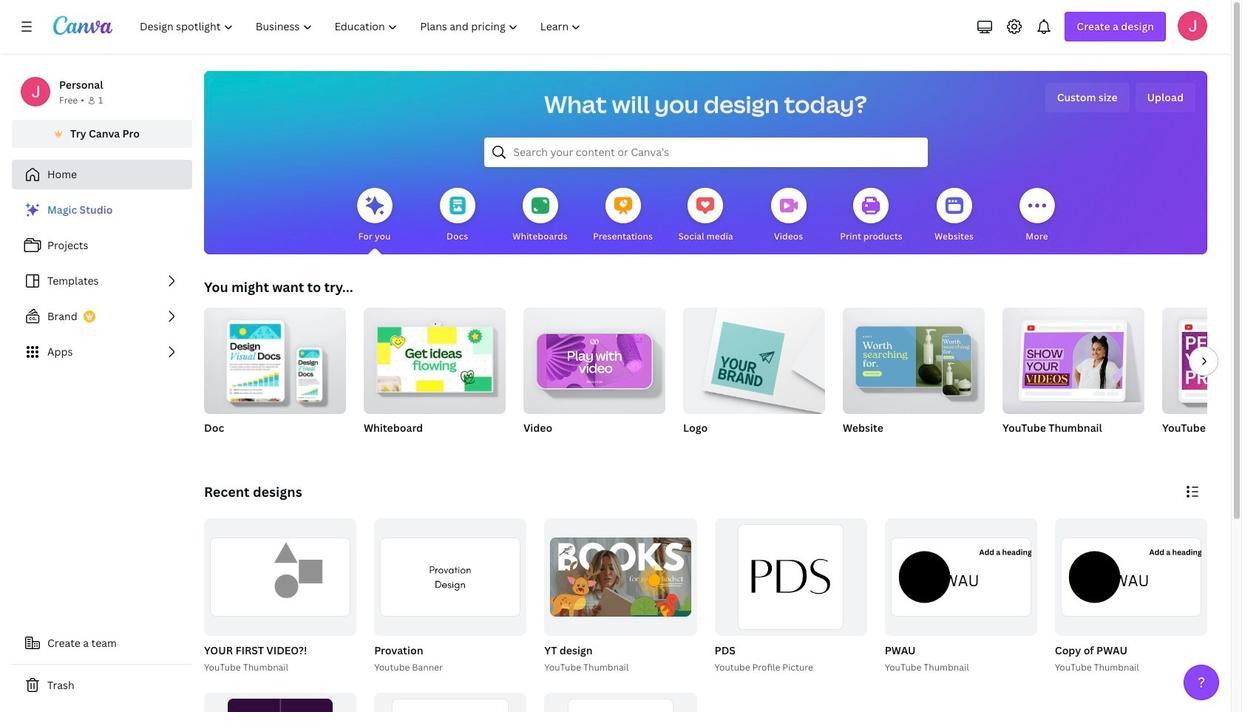 Task type: locate. For each thing, give the bounding box(es) containing it.
Search search field
[[514, 138, 898, 166]]

None search field
[[484, 138, 928, 167]]

group
[[364, 302, 506, 454], [364, 302, 506, 414], [524, 302, 666, 454], [524, 302, 666, 414], [683, 302, 825, 454], [683, 302, 825, 414], [843, 302, 985, 454], [843, 302, 985, 414], [1003, 302, 1145, 454], [1003, 302, 1145, 414], [204, 308, 346, 454], [1163, 308, 1243, 454], [1163, 308, 1243, 414], [201, 518, 357, 675], [371, 518, 527, 675], [374, 518, 527, 636], [542, 518, 697, 675], [545, 518, 697, 636], [712, 518, 867, 675], [715, 518, 867, 636], [882, 518, 1038, 675], [885, 518, 1038, 636], [1052, 518, 1208, 675], [1055, 518, 1208, 636], [204, 693, 357, 712], [374, 693, 527, 712], [545, 693, 697, 712]]

list
[[12, 195, 192, 367]]



Task type: vqa. For each thing, say whether or not it's contained in the screenshot.
Apps in button
no



Task type: describe. For each thing, give the bounding box(es) containing it.
top level navigation element
[[130, 12, 594, 41]]

james peterson image
[[1178, 11, 1208, 41]]



